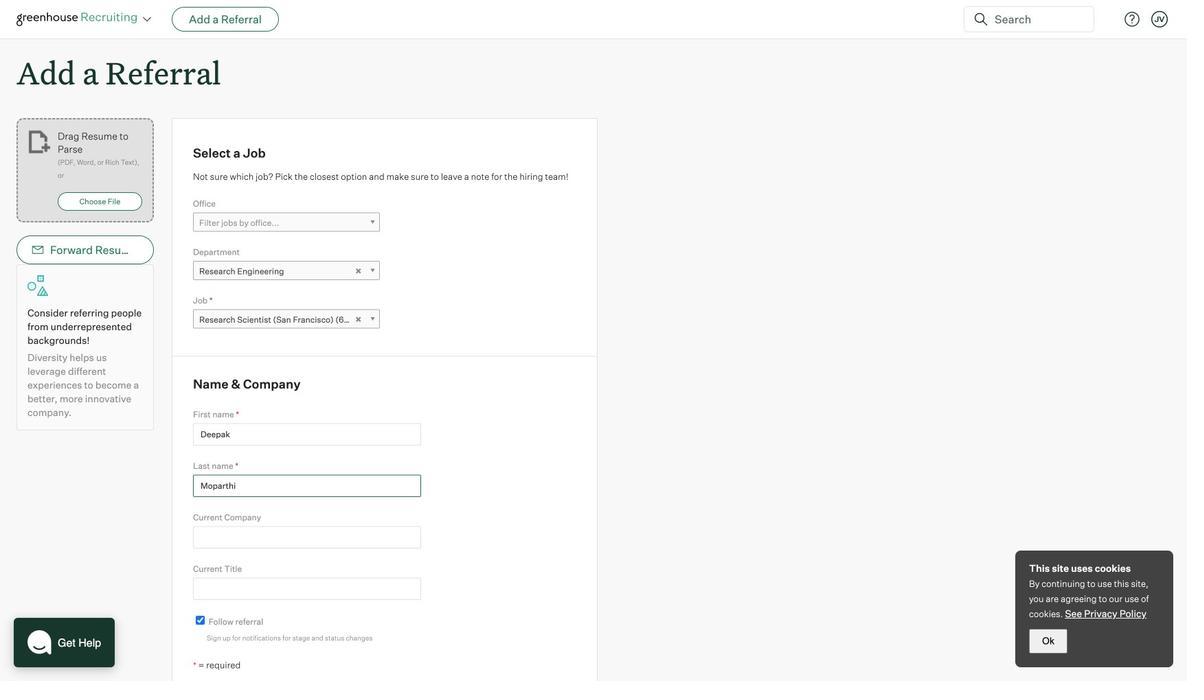 Task type: describe. For each thing, give the bounding box(es) containing it.
Top navigation search text field
[[990, 5, 1086, 33]]



Task type: vqa. For each thing, say whether or not it's contained in the screenshot.
top navigation search text field
yes



Task type: locate. For each thing, give the bounding box(es) containing it.
switch applications image
[[142, 12, 153, 26]]

switch applications element
[[139, 11, 155, 27]]

None checkbox
[[196, 616, 205, 625]]

None text field
[[193, 578, 421, 600]]

None text field
[[193, 424, 421, 446], [193, 475, 421, 498], [193, 527, 421, 549], [193, 424, 421, 446], [193, 475, 421, 498], [193, 527, 421, 549]]



